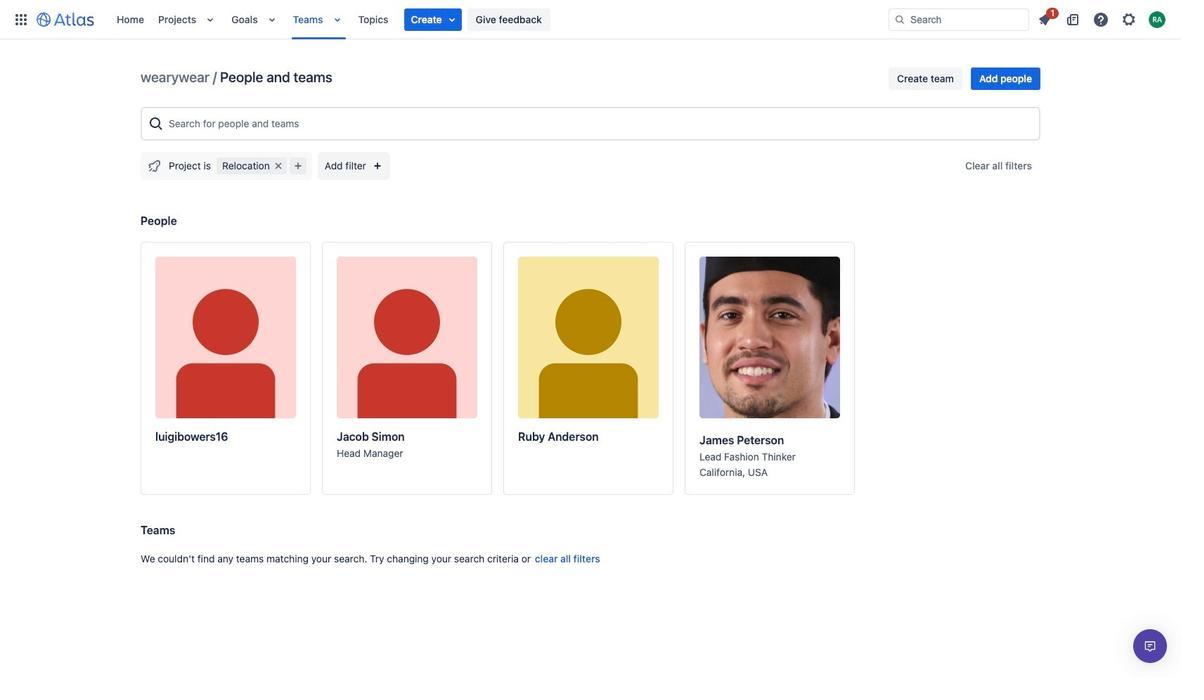 Task type: locate. For each thing, give the bounding box(es) containing it.
1 horizontal spatial list item
[[1032, 5, 1059, 31]]

list
[[110, 0, 889, 39], [1032, 5, 1173, 31]]

0 horizontal spatial list item
[[404, 8, 462, 31]]

remove image
[[270, 157, 287, 174]]

0 horizontal spatial list
[[110, 0, 889, 39]]

account image
[[1149, 11, 1166, 28]]

help image
[[1093, 11, 1110, 28]]

list item
[[1032, 5, 1059, 31], [404, 8, 462, 31]]

search for people and teams image
[[148, 115, 165, 132]]

Search for people and teams field
[[165, 111, 1034, 136]]

banner
[[0, 0, 1181, 39]]

notifications image
[[1036, 11, 1053, 28]]

add another entity image
[[290, 157, 306, 174]]

settings image
[[1121, 11, 1138, 28]]

None search field
[[889, 8, 1029, 31]]

search image
[[894, 14, 906, 25]]



Task type: vqa. For each thing, say whether or not it's contained in the screenshot.
'tab list' to the top
no



Task type: describe. For each thing, give the bounding box(es) containing it.
top element
[[8, 0, 889, 39]]

Search field
[[889, 8, 1029, 31]]

switch to... image
[[13, 11, 30, 28]]

list item inside top element
[[404, 8, 462, 31]]

open intercom messenger image
[[1142, 638, 1159, 655]]

1 horizontal spatial list
[[1032, 5, 1173, 31]]



